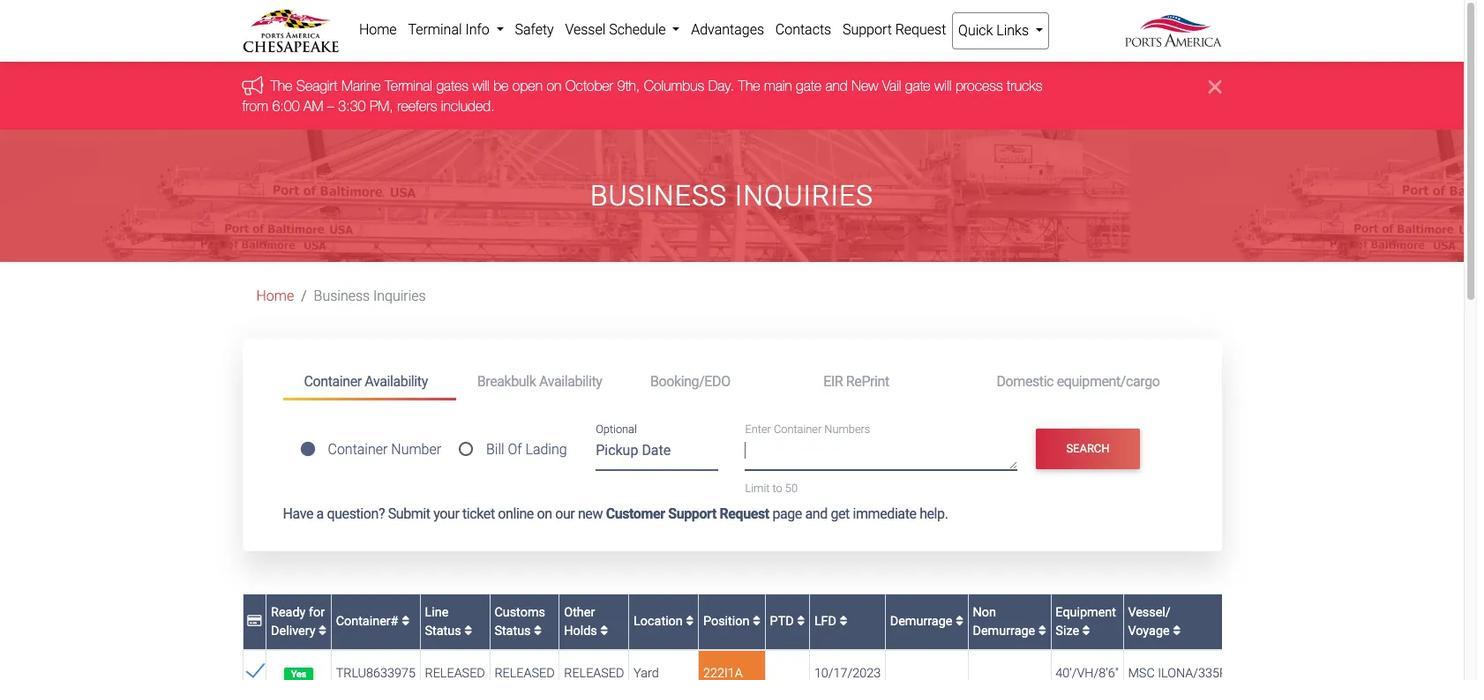 Task type: locate. For each thing, give the bounding box(es) containing it.
non
[[973, 605, 997, 620]]

0 vertical spatial terminal
[[408, 21, 462, 38]]

demurrage down non
[[973, 624, 1036, 639]]

2 vertical spatial container
[[328, 441, 388, 458]]

breakbulk availability
[[477, 373, 602, 390]]

gate right main
[[796, 78, 822, 94]]

support request
[[843, 21, 947, 38]]

enter container numbers
[[745, 423, 871, 436]]

booking/edo link
[[629, 366, 803, 398]]

sort image left non
[[956, 616, 964, 628]]

1 horizontal spatial business inquiries
[[590, 179, 874, 213]]

status inside customs status
[[495, 624, 531, 639]]

2 status from the left
[[495, 624, 531, 639]]

quick links link
[[952, 12, 1050, 49]]

new
[[578, 506, 603, 522]]

status down line at bottom left
[[425, 624, 461, 639]]

0 vertical spatial container
[[304, 373, 362, 390]]

1 horizontal spatial availability
[[539, 373, 602, 390]]

container
[[304, 373, 362, 390], [774, 423, 822, 436], [328, 441, 388, 458]]

immediate
[[853, 506, 917, 522]]

status for line
[[425, 624, 461, 639]]

seagirt
[[296, 78, 338, 94]]

demurrage left non
[[890, 615, 956, 630]]

0 horizontal spatial request
[[720, 506, 770, 522]]

limit to 50
[[745, 482, 798, 495]]

1 horizontal spatial business
[[590, 179, 727, 213]]

terminal
[[408, 21, 462, 38], [385, 78, 433, 94]]

support up the new
[[843, 21, 892, 38]]

0 horizontal spatial availability
[[365, 373, 428, 390]]

and left the new
[[826, 78, 848, 94]]

domestic equipment/cargo
[[997, 373, 1160, 390]]

the
[[271, 78, 293, 94], [738, 78, 760, 94]]

sort image left lfd
[[797, 616, 805, 628]]

container up the container number
[[304, 373, 362, 390]]

sort image inside position link
[[753, 616, 761, 628]]

0 vertical spatial support
[[843, 21, 892, 38]]

on left our
[[537, 506, 552, 522]]

sort image left customs status
[[465, 625, 472, 638]]

0 horizontal spatial home
[[256, 288, 294, 305]]

0 vertical spatial and
[[826, 78, 848, 94]]

links
[[997, 22, 1029, 39]]

will left "be"
[[473, 78, 490, 94]]

help.
[[920, 506, 948, 522]]

1 horizontal spatial demurrage
[[973, 624, 1036, 639]]

0 horizontal spatial the
[[271, 78, 293, 94]]

1 horizontal spatial gate
[[905, 78, 931, 94]]

container right enter
[[774, 423, 822, 436]]

line status
[[425, 605, 465, 639]]

will left process
[[935, 78, 952, 94]]

main
[[764, 78, 792, 94]]

status down customs
[[495, 624, 531, 639]]

on right open
[[547, 78, 562, 94]]

sort image inside lfd link
[[840, 616, 848, 628]]

50
[[785, 482, 798, 495]]

1 vertical spatial terminal
[[385, 78, 433, 94]]

support right customer
[[668, 506, 717, 522]]

0 horizontal spatial will
[[473, 78, 490, 94]]

1 gate from the left
[[796, 78, 822, 94]]

availability up the container number
[[365, 373, 428, 390]]

1 vertical spatial business
[[314, 288, 370, 305]]

1 vertical spatial home link
[[256, 288, 294, 305]]

marine
[[342, 78, 381, 94]]

to
[[773, 482, 783, 495]]

0 horizontal spatial business inquiries
[[314, 288, 426, 305]]

sort image for position
[[753, 616, 761, 628]]

enter
[[745, 423, 771, 436]]

1 horizontal spatial status
[[495, 624, 531, 639]]

0 vertical spatial business inquiries
[[590, 179, 874, 213]]

1 horizontal spatial home
[[359, 21, 397, 38]]

sort image left position
[[686, 616, 694, 628]]

sort image for line status
[[465, 625, 472, 638]]

the seagirt marine terminal gates will be open on october 9th, columbus day. the main gate and new vail gate will process trucks from 6:00 am – 3:30 pm, reefers included. alert
[[0, 62, 1464, 130]]

contacts link
[[770, 12, 837, 48]]

sort image right ptd link
[[840, 616, 848, 628]]

request left the quick
[[896, 21, 947, 38]]

sort image right "holds"
[[601, 625, 608, 638]]

yes
[[291, 669, 307, 680]]

on
[[547, 78, 562, 94], [537, 506, 552, 522]]

request down 'limit'
[[720, 506, 770, 522]]

position link
[[703, 615, 761, 630]]

have a question? submit your ticket online on our new customer support request page and get immediate help.
[[283, 506, 948, 522]]

sort image down for
[[319, 625, 327, 638]]

size
[[1056, 624, 1080, 639]]

business inquiries
[[590, 179, 874, 213], [314, 288, 426, 305]]

1 vertical spatial container
[[774, 423, 822, 436]]

and left get
[[805, 506, 828, 522]]

0 horizontal spatial business
[[314, 288, 370, 305]]

–
[[327, 98, 334, 114]]

sort image for other holds
[[601, 625, 608, 638]]

pm,
[[370, 98, 393, 114]]

0 horizontal spatial gate
[[796, 78, 822, 94]]

sort image for lfd
[[840, 616, 848, 628]]

vessel
[[565, 21, 606, 38]]

0 horizontal spatial inquiries
[[373, 288, 426, 305]]

sort image inside demurrage link
[[956, 616, 964, 628]]

sort image for vessel/ voyage
[[1173, 625, 1181, 638]]

reprint
[[846, 373, 890, 390]]

home link
[[354, 12, 403, 48], [256, 288, 294, 305]]

sort image for demurrage
[[956, 616, 964, 628]]

terminal up the reefers
[[385, 78, 433, 94]]

status for customs
[[495, 624, 531, 639]]

support
[[843, 21, 892, 38], [668, 506, 717, 522]]

1 horizontal spatial support
[[843, 21, 892, 38]]

0 vertical spatial on
[[547, 78, 562, 94]]

demurrage link
[[890, 615, 964, 630]]

1 horizontal spatial home link
[[354, 12, 403, 48]]

delivery
[[271, 624, 316, 639]]

lfd link
[[815, 615, 848, 630]]

terminal left info
[[408, 21, 462, 38]]

online
[[498, 506, 534, 522]]

sort image down equipment
[[1083, 625, 1091, 638]]

terminal info link
[[403, 12, 509, 48]]

and
[[826, 78, 848, 94], [805, 506, 828, 522]]

lading
[[526, 441, 567, 458]]

search button
[[1036, 429, 1140, 470]]

sort image inside location link
[[686, 616, 694, 628]]

terminal info
[[408, 21, 493, 38]]

availability right the breakbulk at bottom
[[539, 373, 602, 390]]

status
[[425, 624, 461, 639], [495, 624, 531, 639]]

1 availability from the left
[[365, 373, 428, 390]]

0 horizontal spatial support
[[668, 506, 717, 522]]

sort image left ptd
[[753, 616, 761, 628]]

1 vertical spatial support
[[668, 506, 717, 522]]

have
[[283, 506, 313, 522]]

0 horizontal spatial status
[[425, 624, 461, 639]]

1 vertical spatial inquiries
[[373, 288, 426, 305]]

and inside the seagirt marine terminal gates will be open on october 9th, columbus day. the main gate and new vail gate will process trucks from 6:00 am – 3:30 pm, reefers included.
[[826, 78, 848, 94]]

2 availability from the left
[[539, 373, 602, 390]]

inquiries
[[735, 179, 874, 213], [373, 288, 426, 305]]

status inside 'line status'
[[425, 624, 461, 639]]

availability for container availability
[[365, 373, 428, 390]]

holds
[[564, 624, 597, 639]]

sort image left line at bottom left
[[402, 616, 410, 628]]

sort image
[[753, 616, 761, 628], [797, 616, 805, 628], [840, 616, 848, 628], [956, 616, 964, 628], [534, 625, 542, 638], [1039, 625, 1047, 638]]

domestic equipment/cargo link
[[976, 366, 1181, 398]]

container for container number
[[328, 441, 388, 458]]

container for container availability
[[304, 373, 362, 390]]

line
[[425, 605, 449, 620]]

the up 6:00 at the left top of the page
[[271, 78, 293, 94]]

eir reprint link
[[803, 366, 976, 398]]

schedule
[[609, 21, 666, 38]]

0 vertical spatial home link
[[354, 12, 403, 48]]

1 status from the left
[[425, 624, 461, 639]]

numbers
[[825, 423, 871, 436]]

vessel/
[[1128, 605, 1171, 620]]

1 the from the left
[[271, 78, 293, 94]]

1 horizontal spatial will
[[935, 78, 952, 94]]

0 vertical spatial home
[[359, 21, 397, 38]]

1 vertical spatial home
[[256, 288, 294, 305]]

will
[[473, 78, 490, 94], [935, 78, 952, 94]]

home for right home link
[[359, 21, 397, 38]]

our
[[555, 506, 575, 522]]

the right day.
[[738, 78, 760, 94]]

1 horizontal spatial inquiries
[[735, 179, 874, 213]]

included.
[[441, 98, 495, 114]]

customer
[[606, 506, 665, 522]]

sort image right voyage
[[1173, 625, 1181, 638]]

gate right vail
[[905, 78, 931, 94]]

advantages link
[[686, 12, 770, 48]]

location link
[[634, 615, 694, 630]]

quick links
[[959, 22, 1033, 39]]

from
[[242, 98, 268, 114]]

demurrage inside non demurrage
[[973, 624, 1036, 639]]

0 vertical spatial request
[[896, 21, 947, 38]]

availability
[[365, 373, 428, 390], [539, 373, 602, 390]]

home for left home link
[[256, 288, 294, 305]]

quick
[[959, 22, 993, 39]]

container left number
[[328, 441, 388, 458]]

home
[[359, 21, 397, 38], [256, 288, 294, 305]]

sort image inside ptd link
[[797, 616, 805, 628]]

1 horizontal spatial the
[[738, 78, 760, 94]]

sort image
[[402, 616, 410, 628], [686, 616, 694, 628], [319, 625, 327, 638], [465, 625, 472, 638], [601, 625, 608, 638], [1083, 625, 1091, 638], [1173, 625, 1181, 638]]

get
[[831, 506, 850, 522]]

booking/edo
[[651, 373, 731, 390]]



Task type: vqa. For each thing, say whether or not it's contained in the screenshot.
Links
yes



Task type: describe. For each thing, give the bounding box(es) containing it.
ready for delivery
[[271, 605, 325, 639]]

be
[[494, 78, 509, 94]]

process
[[956, 78, 1003, 94]]

other
[[564, 605, 595, 620]]

october
[[566, 78, 614, 94]]

vessel schedule
[[565, 21, 669, 38]]

equipment
[[1056, 605, 1117, 620]]

ptd link
[[770, 615, 805, 630]]

customs
[[495, 605, 545, 620]]

ready
[[271, 605, 306, 620]]

vessel/ voyage
[[1128, 605, 1173, 639]]

1 vertical spatial on
[[537, 506, 552, 522]]

bullhorn image
[[242, 76, 271, 95]]

vessel schedule link
[[560, 12, 686, 48]]

container availability
[[304, 373, 428, 390]]

non demurrage
[[973, 605, 1039, 639]]

voyage
[[1128, 624, 1170, 639]]

reefers
[[397, 98, 437, 114]]

safety link
[[509, 12, 560, 48]]

3:30
[[338, 98, 366, 114]]

columbus
[[644, 78, 705, 94]]

trucks
[[1007, 78, 1043, 94]]

2 the from the left
[[738, 78, 760, 94]]

equipment/cargo
[[1057, 373, 1160, 390]]

other holds
[[564, 605, 601, 639]]

of
[[508, 441, 522, 458]]

on inside the seagirt marine terminal gates will be open on october 9th, columbus day. the main gate and new vail gate will process trucks from 6:00 am – 3:30 pm, reefers included.
[[547, 78, 562, 94]]

safety
[[515, 21, 554, 38]]

container# link
[[336, 615, 410, 630]]

0 horizontal spatial demurrage
[[890, 615, 956, 630]]

Optional text field
[[596, 436, 719, 471]]

eir
[[824, 373, 843, 390]]

equipment size
[[1056, 605, 1117, 639]]

a
[[317, 506, 324, 522]]

location
[[634, 615, 686, 630]]

new
[[852, 78, 879, 94]]

limit
[[745, 482, 770, 495]]

customs status
[[495, 605, 545, 639]]

sort image left size
[[1039, 625, 1047, 638]]

position
[[703, 615, 753, 630]]

1 horizontal spatial request
[[896, 21, 947, 38]]

question?
[[327, 506, 385, 522]]

the seagirt marine terminal gates will be open on october 9th, columbus day. the main gate and new vail gate will process trucks from 6:00 am – 3:30 pm, reefers included. link
[[242, 78, 1043, 114]]

page
[[773, 506, 802, 522]]

0 vertical spatial business
[[590, 179, 727, 213]]

ptd
[[770, 615, 797, 630]]

1 vertical spatial and
[[805, 506, 828, 522]]

bill
[[486, 441, 505, 458]]

Enter Container Numbers text field
[[745, 440, 1018, 470]]

0 vertical spatial inquiries
[[735, 179, 874, 213]]

close image
[[1209, 76, 1222, 97]]

bill of lading
[[486, 441, 567, 458]]

2 will from the left
[[935, 78, 952, 94]]

support request link
[[837, 12, 952, 48]]

container availability link
[[283, 366, 456, 401]]

day.
[[709, 78, 735, 94]]

sort image for equipment size
[[1083, 625, 1091, 638]]

submit
[[388, 506, 430, 522]]

sort image inside the container# link
[[402, 616, 410, 628]]

1 will from the left
[[473, 78, 490, 94]]

credit card image
[[247, 616, 262, 628]]

terminal inside the seagirt marine terminal gates will be open on october 9th, columbus day. the main gate and new vail gate will process trucks from 6:00 am – 3:30 pm, reefers included.
[[385, 78, 433, 94]]

1 vertical spatial request
[[720, 506, 770, 522]]

1 vertical spatial business inquiries
[[314, 288, 426, 305]]

9th,
[[617, 78, 640, 94]]

for
[[309, 605, 325, 620]]

info
[[466, 21, 490, 38]]

container number
[[328, 441, 441, 458]]

container#
[[336, 615, 402, 630]]

gates
[[436, 78, 469, 94]]

the seagirt marine terminal gates will be open on october 9th, columbus day. the main gate and new vail gate will process trucks from 6:00 am – 3:30 pm, reefers included.
[[242, 78, 1043, 114]]

ticket
[[463, 506, 495, 522]]

sort image for ptd
[[797, 616, 805, 628]]

vail
[[883, 78, 902, 94]]

sort image for ready for delivery
[[319, 625, 327, 638]]

number
[[391, 441, 441, 458]]

search
[[1067, 443, 1110, 456]]

2 gate from the left
[[905, 78, 931, 94]]

domestic
[[997, 373, 1054, 390]]

customer support request link
[[606, 506, 770, 522]]

sort image down customs
[[534, 625, 542, 638]]

0 horizontal spatial home link
[[256, 288, 294, 305]]

your
[[434, 506, 459, 522]]

6:00
[[272, 98, 300, 114]]

optional
[[596, 423, 637, 436]]

availability for breakbulk availability
[[539, 373, 602, 390]]

open
[[513, 78, 543, 94]]

eir reprint
[[824, 373, 890, 390]]



